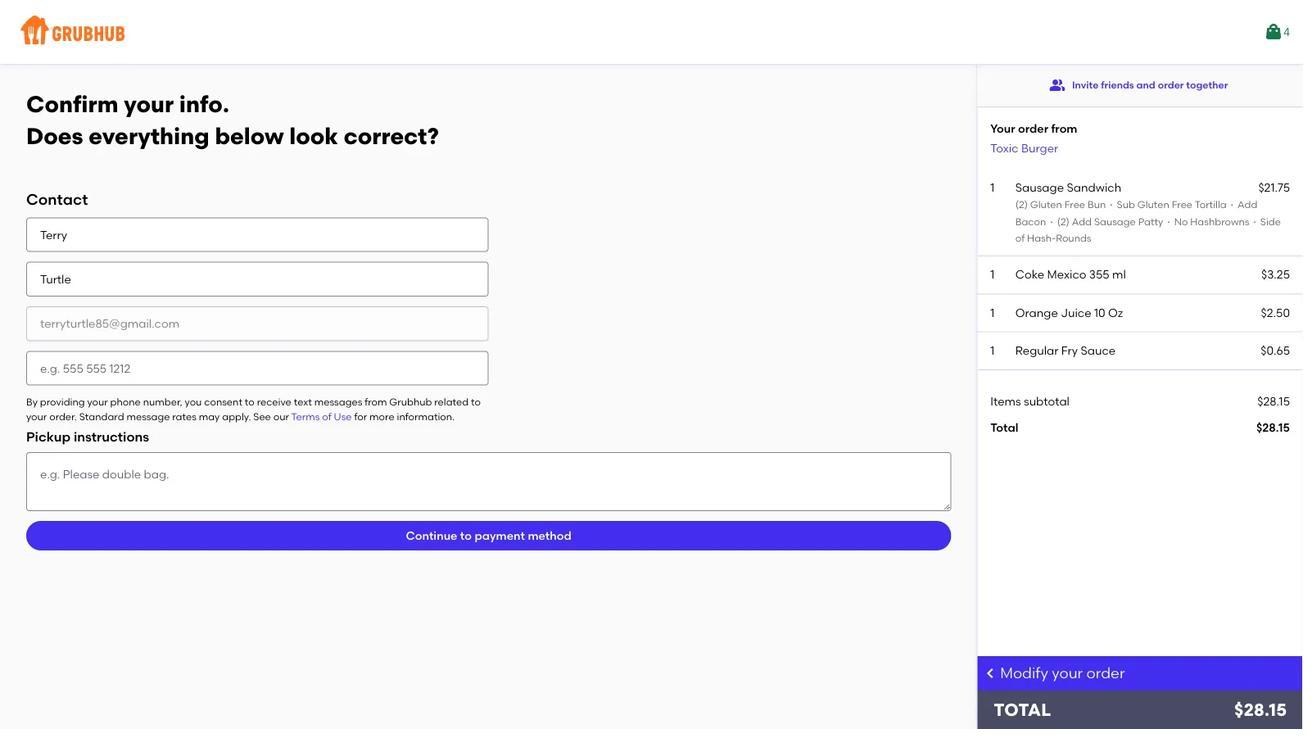 Task type: vqa. For each thing, say whether or not it's contained in the screenshot.
restaurants
no



Task type: describe. For each thing, give the bounding box(es) containing it.
( 2 ) gluten free bun ∙ sub gluten free tortilla
[[1016, 199, 1227, 211]]

related
[[435, 396, 469, 408]]

patty
[[1139, 215, 1164, 227]]

tortilla
[[1195, 199, 1227, 211]]

to up see
[[245, 396, 255, 408]]

1 for regular fry sauce
[[991, 343, 995, 357]]

order inside 'button'
[[1158, 79, 1184, 91]]

from inside by providing your phone number, you consent to receive text messages from grubhub related to your order. standard message rates may apply. see our
[[365, 396, 387, 408]]

1 horizontal spatial sausage
[[1095, 215, 1136, 227]]

more
[[370, 411, 395, 422]]

your right modify on the bottom right of the page
[[1052, 664, 1083, 682]]

friends
[[1102, 79, 1135, 91]]

to inside button
[[460, 529, 472, 543]]

continue to payment method
[[406, 529, 572, 543]]

continue to payment method button
[[26, 521, 952, 551]]

items
[[991, 395, 1022, 408]]

rates
[[172, 411, 197, 422]]

payment
[[475, 529, 525, 543]]

0 horizontal spatial 2
[[1019, 199, 1025, 211]]

Phone telephone field
[[26, 351, 489, 386]]

$3.25
[[1262, 268, 1291, 282]]

Last name text field
[[26, 262, 489, 297]]

see
[[253, 411, 271, 422]]

message
[[127, 411, 170, 422]]

grubhub
[[389, 396, 432, 408]]

of for hash-
[[1016, 232, 1025, 244]]

regular fry sauce
[[1016, 343, 1116, 357]]

burger
[[1022, 141, 1059, 155]]

355
[[1090, 268, 1110, 282]]

by providing your phone number, you consent to receive text messages from grubhub related to your order. standard message rates may apply. see our
[[26, 396, 481, 422]]

0 horizontal spatial )
[[1025, 199, 1028, 211]]

add inside add bacon
[[1238, 199, 1258, 211]]

1 horizontal spatial (
[[1058, 215, 1061, 227]]

Email email field
[[26, 306, 489, 341]]

1 horizontal spatial order
[[1087, 664, 1126, 682]]

1 gluten from the left
[[1031, 199, 1063, 211]]

coke
[[1016, 268, 1045, 282]]

items subtotal
[[991, 395, 1070, 408]]

instructions
[[74, 428, 149, 444]]

correct?
[[344, 122, 439, 150]]

providing
[[40, 396, 85, 408]]

order inside the your order from toxic burger
[[1019, 121, 1049, 135]]

of for use
[[322, 411, 332, 422]]

1 horizontal spatial )
[[1067, 215, 1070, 227]]

terms of use for more information.
[[291, 411, 455, 422]]

confirm
[[26, 91, 118, 118]]

text
[[294, 396, 312, 408]]

1 for sausage sandwich
[[991, 181, 995, 195]]

$0.65
[[1261, 343, 1291, 357]]

ml
[[1113, 268, 1127, 282]]

total for $28.15
[[991, 421, 1019, 435]]

sausage sandwich
[[1016, 181, 1122, 195]]

main navigation navigation
[[0, 0, 1304, 64]]

oz
[[1109, 306, 1124, 319]]

regular
[[1016, 343, 1059, 357]]

0 vertical spatial $28.15
[[1258, 395, 1291, 408]]

terms
[[291, 411, 320, 422]]

look
[[289, 122, 338, 150]]

below
[[215, 122, 284, 150]]

1 for orange juice 10 oz
[[991, 306, 995, 319]]

our
[[273, 411, 289, 422]]

your up standard
[[87, 396, 108, 408]]

mexico
[[1048, 268, 1087, 282]]

by
[[26, 396, 38, 408]]

and
[[1137, 79, 1156, 91]]

order.
[[49, 411, 77, 422]]

your down by
[[26, 411, 47, 422]]

no
[[1175, 215, 1189, 227]]

phone
[[110, 396, 141, 408]]

1 for coke mexico 355 ml
[[991, 268, 995, 282]]

invite friends and order together
[[1073, 79, 1229, 91]]

sauce
[[1081, 343, 1116, 357]]

information.
[[397, 411, 455, 422]]

pickup instructions
[[26, 428, 149, 444]]

4
[[1284, 25, 1291, 39]]

together
[[1187, 79, 1229, 91]]

standard
[[79, 411, 124, 422]]

4 button
[[1264, 17, 1291, 47]]

side of hash-rounds
[[1016, 215, 1282, 244]]

sandwich
[[1067, 181, 1122, 195]]

for
[[354, 411, 367, 422]]

bacon
[[1016, 215, 1047, 227]]

method
[[528, 529, 572, 543]]



Task type: locate. For each thing, give the bounding box(es) containing it.
1 horizontal spatial free
[[1172, 199, 1193, 211]]

0 horizontal spatial (
[[1016, 199, 1019, 211]]

1 vertical spatial from
[[365, 396, 387, 408]]

1 left the regular
[[991, 343, 995, 357]]

( up rounds
[[1058, 215, 1061, 227]]

gluten up bacon at the top of the page
[[1031, 199, 1063, 211]]

free up no
[[1172, 199, 1193, 211]]

10
[[1095, 306, 1106, 319]]

use
[[334, 411, 352, 422]]

total down modify on the bottom right of the page
[[994, 700, 1052, 721]]

your inside "confirm your info. does everything below look correct?"
[[124, 91, 174, 118]]

1 vertical spatial of
[[322, 411, 332, 422]]

order
[[1158, 79, 1184, 91], [1019, 121, 1049, 135], [1087, 664, 1126, 682]]

2 1 from the top
[[991, 268, 995, 282]]

2 horizontal spatial order
[[1158, 79, 1184, 91]]

subtotal
[[1024, 395, 1070, 408]]

2 vertical spatial $28.15
[[1235, 700, 1287, 721]]

1 horizontal spatial gluten
[[1138, 199, 1170, 211]]

sausage down ( 2 ) gluten free bun ∙ sub gluten free tortilla
[[1095, 215, 1136, 227]]

pickup
[[26, 428, 71, 444]]

apply.
[[222, 411, 251, 422]]

1 left coke
[[991, 268, 995, 282]]

0 horizontal spatial of
[[322, 411, 332, 422]]

of
[[1016, 232, 1025, 244], [322, 411, 332, 422]]

fry
[[1062, 343, 1078, 357]]

$2.50
[[1262, 306, 1291, 319]]

from up burger
[[1052, 121, 1078, 135]]

0 vertical spatial of
[[1016, 232, 1025, 244]]

free down sausage sandwich
[[1065, 199, 1086, 211]]

1 vertical spatial 2
[[1061, 215, 1067, 227]]

to right "related"
[[471, 396, 481, 408]]

of inside "side of hash-rounds"
[[1016, 232, 1025, 244]]

1 horizontal spatial from
[[1052, 121, 1078, 135]]

0 horizontal spatial add
[[1072, 215, 1092, 227]]

1 1 from the top
[[991, 181, 995, 195]]

1 vertical spatial (
[[1058, 215, 1061, 227]]

∙ ( 2 ) add sausage patty ∙ no hashbrowns
[[1047, 215, 1250, 227]]

add up hashbrowns
[[1238, 199, 1258, 211]]

1 vertical spatial $28.15
[[1257, 421, 1291, 435]]

)
[[1025, 199, 1028, 211], [1067, 215, 1070, 227]]

∙ right bun
[[1109, 199, 1115, 211]]

toxic burger link
[[991, 141, 1059, 155]]

1 vertical spatial total
[[994, 700, 1052, 721]]

order right and
[[1158, 79, 1184, 91]]

confirm your info. does everything below look correct?
[[26, 91, 439, 150]]

1 left 'orange'
[[991, 306, 995, 319]]

1
[[991, 181, 995, 195], [991, 268, 995, 282], [991, 306, 995, 319], [991, 343, 995, 357]]

continue
[[406, 529, 458, 543]]

0 vertical spatial order
[[1158, 79, 1184, 91]]

messages
[[314, 396, 362, 408]]

juice
[[1061, 306, 1092, 319]]

∙ up hashbrowns
[[1227, 199, 1238, 211]]

∙ left no
[[1166, 215, 1172, 227]]

receive
[[257, 396, 292, 408]]

gluten up patty on the right
[[1138, 199, 1170, 211]]

your
[[991, 121, 1016, 135]]

order up burger
[[1019, 121, 1049, 135]]

0 horizontal spatial order
[[1019, 121, 1049, 135]]

1 vertical spatial )
[[1067, 215, 1070, 227]]

invite
[[1073, 79, 1099, 91]]

0 vertical spatial )
[[1025, 199, 1028, 211]]

∙ down $21.75
[[1250, 215, 1261, 227]]

coke mexico 355 ml
[[1016, 268, 1127, 282]]

may
[[199, 411, 220, 422]]

modify your order
[[1001, 664, 1126, 682]]

your
[[124, 91, 174, 118], [87, 396, 108, 408], [26, 411, 47, 422], [1052, 664, 1083, 682]]

3 1 from the top
[[991, 306, 995, 319]]

to left payment
[[460, 529, 472, 543]]

everything
[[89, 122, 210, 150]]

2 up bacon at the top of the page
[[1019, 199, 1025, 211]]

from
[[1052, 121, 1078, 135], [365, 396, 387, 408]]

sausage
[[1016, 181, 1065, 195], [1095, 215, 1136, 227]]

0 vertical spatial add
[[1238, 199, 1258, 211]]

∙ up hash-
[[1049, 215, 1055, 227]]

modify
[[1001, 664, 1049, 682]]

free
[[1065, 199, 1086, 211], [1172, 199, 1193, 211]]

orange
[[1016, 306, 1059, 319]]

Pickup instructions text field
[[26, 452, 952, 511]]

total down items
[[991, 421, 1019, 435]]

$21.75
[[1259, 181, 1291, 195]]

2 free from the left
[[1172, 199, 1193, 211]]

2 gluten from the left
[[1138, 199, 1170, 211]]

0 vertical spatial sausage
[[1016, 181, 1065, 195]]

1 down toxic
[[991, 181, 995, 195]]

) up rounds
[[1067, 215, 1070, 227]]

add bacon
[[1016, 199, 1258, 227]]

( up bacon at the top of the page
[[1016, 199, 1019, 211]]

(
[[1016, 199, 1019, 211], [1058, 215, 1061, 227]]

1 vertical spatial order
[[1019, 121, 1049, 135]]

your order from toxic burger
[[991, 121, 1078, 155]]

contact
[[26, 190, 88, 208]]

info.
[[179, 91, 229, 118]]

of down bacon at the top of the page
[[1016, 232, 1025, 244]]

sub
[[1117, 199, 1136, 211]]

hashbrowns
[[1191, 215, 1250, 227]]

toxic
[[991, 141, 1019, 155]]

1 horizontal spatial add
[[1238, 199, 1258, 211]]

sausage up bacon at the top of the page
[[1016, 181, 1065, 195]]

∙
[[1109, 199, 1115, 211], [1227, 199, 1238, 211], [1049, 215, 1055, 227], [1166, 215, 1172, 227], [1250, 215, 1261, 227]]

hash-
[[1028, 232, 1056, 244]]

rounds
[[1056, 232, 1092, 244]]

1 horizontal spatial of
[[1016, 232, 1025, 244]]

0 vertical spatial 2
[[1019, 199, 1025, 211]]

1 vertical spatial sausage
[[1095, 215, 1136, 227]]

does
[[26, 122, 83, 150]]

consent
[[204, 396, 242, 408]]

2 vertical spatial order
[[1087, 664, 1126, 682]]

add up rounds
[[1072, 215, 1092, 227]]

side
[[1261, 215, 1282, 227]]

0 vertical spatial from
[[1052, 121, 1078, 135]]

First name text field
[[26, 218, 489, 252]]

from up terms of use for more information.
[[365, 396, 387, 408]]

add
[[1238, 199, 1258, 211], [1072, 215, 1092, 227]]

from inside the your order from toxic burger
[[1052, 121, 1078, 135]]

$28.15 for modify your order
[[1235, 700, 1287, 721]]

1 vertical spatial add
[[1072, 215, 1092, 227]]

you
[[185, 396, 202, 408]]

to
[[245, 396, 255, 408], [471, 396, 481, 408], [460, 529, 472, 543]]

order right modify on the bottom right of the page
[[1087, 664, 1126, 682]]

0 horizontal spatial gluten
[[1031, 199, 1063, 211]]

your up everything
[[124, 91, 174, 118]]

1 horizontal spatial 2
[[1061, 215, 1067, 227]]

of left use
[[322, 411, 332, 422]]

$28.15 for $28.15
[[1257, 421, 1291, 435]]

) up bacon at the top of the page
[[1025, 199, 1028, 211]]

total
[[991, 421, 1019, 435], [994, 700, 1052, 721]]

gluten
[[1031, 199, 1063, 211], [1138, 199, 1170, 211]]

people icon image
[[1050, 77, 1066, 93]]

2 up rounds
[[1061, 215, 1067, 227]]

svg image
[[984, 667, 997, 680]]

4 1 from the top
[[991, 343, 995, 357]]

1 free from the left
[[1065, 199, 1086, 211]]

bun
[[1088, 199, 1106, 211]]

number,
[[143, 396, 182, 408]]

0 vertical spatial total
[[991, 421, 1019, 435]]

0 horizontal spatial free
[[1065, 199, 1086, 211]]

0 horizontal spatial sausage
[[1016, 181, 1065, 195]]

total for modify your order
[[994, 700, 1052, 721]]

2
[[1019, 199, 1025, 211], [1061, 215, 1067, 227]]

0 vertical spatial (
[[1016, 199, 1019, 211]]

orange juice 10 oz
[[1016, 306, 1124, 319]]

invite friends and order together button
[[1050, 70, 1229, 100]]

0 horizontal spatial from
[[365, 396, 387, 408]]

terms of use link
[[291, 411, 352, 422]]



